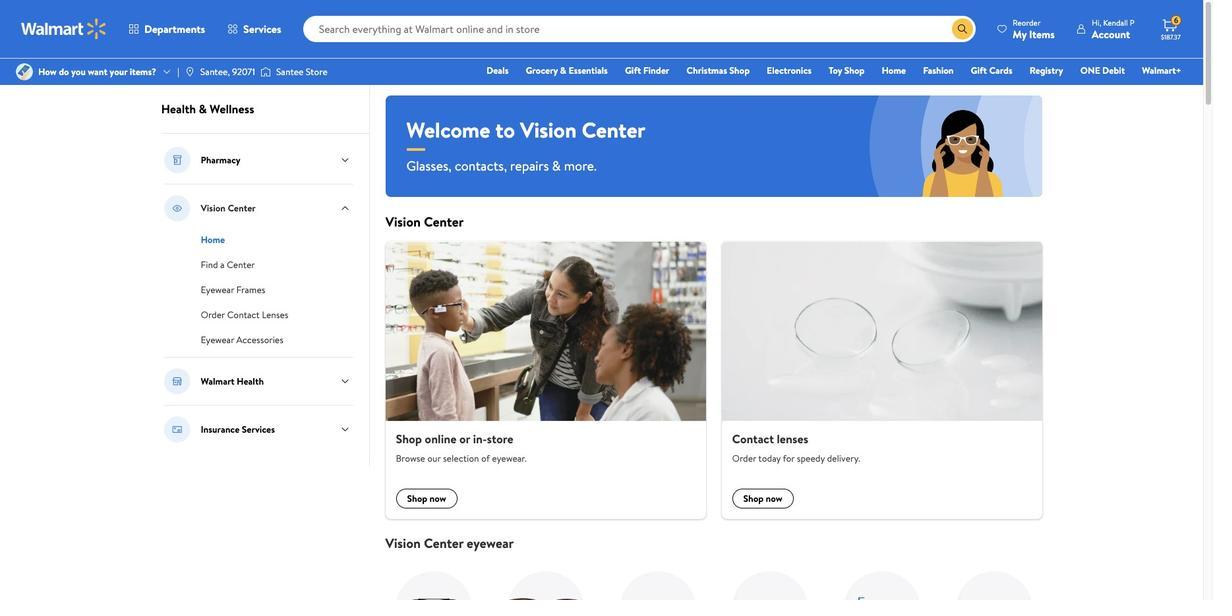 Task type: locate. For each thing, give the bounding box(es) containing it.
now down the today
[[766, 493, 783, 506]]

1 horizontal spatial gift
[[971, 64, 987, 77]]

health right walmart
[[237, 375, 264, 388]]

 image right 92071
[[260, 65, 271, 78]]

find
[[201, 259, 218, 272]]

0 vertical spatial services
[[243, 22, 281, 36]]

walmart
[[201, 375, 235, 388]]

vision
[[520, 115, 577, 144], [201, 202, 226, 215], [385, 213, 421, 231], [385, 535, 421, 553]]

0 vertical spatial order
[[201, 309, 225, 322]]

 image right |
[[185, 67, 195, 77]]

center down 'pharmacy' at the top left of page
[[228, 202, 256, 215]]

services inside 'dropdown button'
[[243, 22, 281, 36]]

grocery & essentials
[[526, 64, 608, 77]]

1 now from the left
[[430, 493, 446, 506]]

1 shop now from the left
[[407, 493, 446, 506]]

shop now for or
[[407, 493, 446, 506]]

1 horizontal spatial vision center
[[385, 213, 464, 231]]

reorder
[[1013, 17, 1041, 28]]

you
[[71, 65, 86, 78]]

1 vertical spatial health
[[237, 375, 264, 388]]

shop now
[[407, 493, 446, 506], [744, 493, 783, 506]]

 image
[[16, 63, 33, 80], [260, 65, 271, 78], [185, 67, 195, 77]]

eyewear
[[201, 284, 234, 297], [201, 334, 234, 347]]

list for vision center eyewear
[[378, 552, 1050, 601]]

1 gift from the left
[[625, 64, 641, 77]]

shop now for order
[[744, 493, 783, 506]]

items
[[1030, 27, 1055, 41]]

shop down the today
[[744, 493, 764, 506]]

now
[[430, 493, 446, 506], [766, 493, 783, 506]]

shop
[[730, 64, 750, 77], [845, 64, 865, 77], [396, 431, 422, 448], [407, 493, 428, 506], [744, 493, 764, 506]]

walmart image
[[21, 18, 107, 40]]

 image for santee store
[[260, 65, 271, 78]]

2 gift from the left
[[971, 64, 987, 77]]

center
[[582, 115, 646, 144], [228, 202, 256, 215], [424, 213, 464, 231], [227, 259, 255, 272], [424, 535, 464, 553]]

services up 92071
[[243, 22, 281, 36]]

order contact lenses link
[[201, 307, 289, 322]]

1 horizontal spatial shop now
[[744, 493, 783, 506]]

grocery
[[526, 64, 558, 77]]

of
[[481, 452, 490, 466]]

how do you want your items?
[[38, 65, 156, 78]]

grocery & essentials link
[[520, 63, 614, 78]]

1 horizontal spatial contact
[[732, 431, 774, 448]]

contact
[[227, 309, 260, 322], [732, 431, 774, 448]]

center inside "link"
[[227, 259, 255, 272]]

shop now inside contact lenses 'list item'
[[744, 493, 783, 506]]

order down eyewear frames
[[201, 309, 225, 322]]

essentials
[[569, 64, 608, 77]]

0 horizontal spatial contact
[[227, 309, 260, 322]]

home link
[[876, 63, 912, 78], [201, 232, 225, 247]]

services
[[243, 22, 281, 36], [242, 423, 275, 437]]

online
[[425, 431, 457, 448]]

& left wellness
[[199, 101, 207, 117]]

0 horizontal spatial vision center
[[201, 202, 256, 215]]

departments
[[144, 22, 205, 36]]

santee, 92071
[[200, 65, 255, 78]]

2 horizontal spatial  image
[[260, 65, 271, 78]]

1 eyewear from the top
[[201, 284, 234, 297]]

center down glasses,
[[424, 213, 464, 231]]

1 vertical spatial eyewear
[[201, 334, 234, 347]]

wellness
[[210, 101, 254, 117]]

contact up the today
[[732, 431, 774, 448]]

now inside contact lenses 'list item'
[[766, 493, 783, 506]]

finder
[[644, 64, 670, 77]]

vision center down glasses,
[[385, 213, 464, 231]]

1 horizontal spatial home link
[[876, 63, 912, 78]]

0 horizontal spatial health
[[161, 101, 196, 117]]

|
[[177, 65, 179, 78]]

&
[[560, 64, 567, 77], [199, 101, 207, 117], [552, 157, 561, 175]]

vision center down 'pharmacy' at the top left of page
[[201, 202, 256, 215]]

gift finder
[[625, 64, 670, 77]]

welcome to vision center
[[407, 115, 646, 144]]

gift
[[625, 64, 641, 77], [971, 64, 987, 77]]

eyewear accessories link
[[201, 332, 284, 347]]

1 vertical spatial contact
[[732, 431, 774, 448]]

1 vertical spatial home link
[[201, 232, 225, 247]]

kendall
[[1104, 17, 1128, 28]]

account
[[1092, 27, 1131, 41]]

0 horizontal spatial gift
[[625, 64, 641, 77]]

vision center
[[201, 202, 256, 215], [385, 213, 464, 231]]

order
[[201, 309, 225, 322], [732, 452, 757, 466]]

now for order
[[766, 493, 783, 506]]

shop online or in-store browse our selection of eyewear.
[[396, 431, 527, 466]]

how
[[38, 65, 57, 78]]

registry link
[[1024, 63, 1070, 78]]

2 eyewear from the top
[[201, 334, 234, 347]]

2 now from the left
[[766, 493, 783, 506]]

deals link
[[481, 63, 515, 78]]

gift cards link
[[965, 63, 1019, 78]]

order left the today
[[732, 452, 757, 466]]

0 vertical spatial list
[[378, 241, 1050, 520]]

home link up find
[[201, 232, 225, 247]]

shop now inside shop online or in-store "list item"
[[407, 493, 446, 506]]

contact up eyewear accessories link
[[227, 309, 260, 322]]

your
[[110, 65, 128, 78]]

now for or
[[430, 493, 446, 506]]

0 vertical spatial home link
[[876, 63, 912, 78]]

glasses,
[[407, 157, 452, 175]]

& inside "link"
[[560, 64, 567, 77]]

0 vertical spatial home
[[882, 64, 906, 77]]

home link left fashion on the right
[[876, 63, 912, 78]]

toy shop
[[829, 64, 865, 77]]

0 horizontal spatial shop now
[[407, 493, 446, 506]]

1 horizontal spatial health
[[237, 375, 264, 388]]

departments button
[[117, 13, 216, 45]]

now down our
[[430, 493, 446, 506]]

1 horizontal spatial  image
[[185, 67, 195, 77]]

& for grocery
[[560, 64, 567, 77]]

center up 'more.' at the left top
[[582, 115, 646, 144]]

home left fashion on the right
[[882, 64, 906, 77]]

& right "grocery"
[[560, 64, 567, 77]]

home up find
[[201, 233, 225, 247]]

$187.37
[[1161, 32, 1181, 42]]

& left 'more.' at the left top
[[552, 157, 561, 175]]

list
[[378, 241, 1050, 520], [378, 552, 1050, 601]]

shop online or in-store list item
[[378, 241, 714, 520]]

1 horizontal spatial now
[[766, 493, 783, 506]]

eyewear for eyewear frames
[[201, 284, 234, 297]]

0 horizontal spatial order
[[201, 309, 225, 322]]

registry
[[1030, 64, 1064, 77]]

6
[[1174, 15, 1179, 26]]

 image left how
[[16, 63, 33, 80]]

1 vertical spatial home
[[201, 233, 225, 247]]

eyewear down 'a'
[[201, 284, 234, 297]]

find a center link
[[201, 257, 255, 272]]

toy shop link
[[823, 63, 871, 78]]

1 horizontal spatial order
[[732, 452, 757, 466]]

health down |
[[161, 101, 196, 117]]

0 vertical spatial contact
[[227, 309, 260, 322]]

my
[[1013, 27, 1027, 41]]

deals
[[487, 64, 509, 77]]

0 vertical spatial eyewear
[[201, 284, 234, 297]]

1 vertical spatial &
[[199, 101, 207, 117]]

shop now down our
[[407, 493, 446, 506]]

1 list from the top
[[378, 241, 1050, 520]]

now inside shop online or in-store "list item"
[[430, 493, 446, 506]]

shop right christmas on the right top of the page
[[730, 64, 750, 77]]

0 vertical spatial &
[[560, 64, 567, 77]]

gift left cards
[[971, 64, 987, 77]]

center right 'a'
[[227, 259, 255, 272]]

gift left finder
[[625, 64, 641, 77]]

shop now down the today
[[744, 493, 783, 506]]

walmart+
[[1143, 64, 1182, 77]]

2 shop now from the left
[[744, 493, 783, 506]]

services right insurance
[[242, 423, 275, 437]]

shop up "browse"
[[396, 431, 422, 448]]

0 horizontal spatial  image
[[16, 63, 33, 80]]

center left eyewear
[[424, 535, 464, 553]]

0 horizontal spatial now
[[430, 493, 446, 506]]

1 vertical spatial services
[[242, 423, 275, 437]]

in-
[[473, 431, 487, 448]]

list containing shop online or in-store
[[378, 241, 1050, 520]]

1 vertical spatial order
[[732, 452, 757, 466]]

1 vertical spatial list
[[378, 552, 1050, 601]]

2 list from the top
[[378, 552, 1050, 601]]

contact inside contact lenses order today for speedy delivery.
[[732, 431, 774, 448]]

0 vertical spatial health
[[161, 101, 196, 117]]

vision center image
[[164, 195, 190, 222]]

eyewear down order contact lenses
[[201, 334, 234, 347]]

gift inside 'link'
[[625, 64, 641, 77]]

do
[[59, 65, 69, 78]]

home
[[882, 64, 906, 77], [201, 233, 225, 247]]



Task type: vqa. For each thing, say whether or not it's contained in the screenshot.
$187.37
yes



Task type: describe. For each thing, give the bounding box(es) containing it.
santee store
[[276, 65, 328, 78]]

our
[[428, 452, 441, 466]]

speedy
[[797, 452, 825, 466]]

eyewear accessories
[[201, 334, 284, 347]]

store
[[487, 431, 514, 448]]

items?
[[130, 65, 156, 78]]

gift for gift cards
[[971, 64, 987, 77]]

walmart health
[[201, 375, 264, 388]]

2 vertical spatial &
[[552, 157, 561, 175]]

one debit
[[1081, 64, 1125, 77]]

search icon image
[[958, 24, 968, 34]]

shop right toy
[[845, 64, 865, 77]]

christmas shop link
[[681, 63, 756, 78]]

for
[[783, 452, 795, 466]]

 image for santee, 92071
[[185, 67, 195, 77]]

want
[[88, 65, 108, 78]]

hi,
[[1092, 17, 1102, 28]]

toy
[[829, 64, 842, 77]]

p
[[1130, 17, 1135, 28]]

santee
[[276, 65, 304, 78]]

accessories
[[237, 334, 284, 347]]

debit
[[1103, 64, 1125, 77]]

welcome
[[407, 115, 490, 144]]

pharmacy image
[[164, 147, 190, 173]]

insurance services
[[201, 423, 275, 437]]

gift for gift finder
[[625, 64, 641, 77]]

today
[[759, 452, 781, 466]]

a
[[220, 259, 225, 272]]

shop inside contact lenses 'list item'
[[744, 493, 764, 506]]

delivery.
[[827, 452, 861, 466]]

eyewear for eyewear accessories
[[201, 334, 234, 347]]

repairs
[[510, 157, 549, 175]]

walmart+ link
[[1137, 63, 1188, 78]]

one debit link
[[1075, 63, 1131, 78]]

eyewear frames
[[201, 284, 265, 297]]

christmas
[[687, 64, 727, 77]]

store
[[306, 65, 328, 78]]

glasses, contacts, repairs & more.
[[407, 157, 597, 175]]

to
[[496, 115, 515, 144]]

0 horizontal spatial home
[[201, 233, 225, 247]]

more.
[[564, 157, 597, 175]]

contact lenses order today for speedy delivery.
[[732, 431, 861, 466]]

pharmacy
[[201, 154, 241, 167]]

Walmart Site-Wide search field
[[303, 16, 976, 42]]

0 horizontal spatial home link
[[201, 232, 225, 247]]

walmart health image
[[164, 369, 190, 395]]

order contact lenses
[[201, 309, 289, 322]]

lenses
[[262, 309, 289, 322]]

list for vision center
[[378, 241, 1050, 520]]

frames
[[237, 284, 265, 297]]

vision center eyewear
[[385, 535, 514, 553]]

eyewear frames link
[[201, 282, 265, 297]]

electronics
[[767, 64, 812, 77]]

gift finder link
[[619, 63, 676, 78]]

christmas shop
[[687, 64, 750, 77]]

walmart insurance services image
[[164, 417, 190, 443]]

reorder my items
[[1013, 17, 1055, 41]]

contacts,
[[455, 157, 507, 175]]

or
[[460, 431, 470, 448]]

6 $187.37
[[1161, 15, 1181, 42]]

insurance
[[201, 423, 240, 437]]

& for health
[[199, 101, 207, 117]]

1 horizontal spatial home
[[882, 64, 906, 77]]

shop inside shop online or in-store browse our selection of eyewear.
[[396, 431, 422, 448]]

electronics link
[[761, 63, 818, 78]]

santee,
[[200, 65, 230, 78]]

contact lenses list item
[[714, 241, 1050, 520]]

lenses
[[777, 431, 809, 448]]

services button
[[216, 13, 293, 45]]

health & wellness
[[161, 101, 254, 117]]

cards
[[990, 64, 1013, 77]]

find a center
[[201, 259, 255, 272]]

eyewear.
[[492, 452, 527, 466]]

fashion
[[923, 64, 954, 77]]

gift cards
[[971, 64, 1013, 77]]

fashion link
[[918, 63, 960, 78]]

eyewear
[[467, 535, 514, 553]]

selection
[[443, 452, 479, 466]]

one
[[1081, 64, 1101, 77]]

hi, kendall p account
[[1092, 17, 1135, 41]]

 image for how do you want your items?
[[16, 63, 33, 80]]

browse
[[396, 452, 425, 466]]

shop down "browse"
[[407, 493, 428, 506]]

Search search field
[[303, 16, 976, 42]]

order inside contact lenses order today for speedy delivery.
[[732, 452, 757, 466]]

92071
[[232, 65, 255, 78]]



